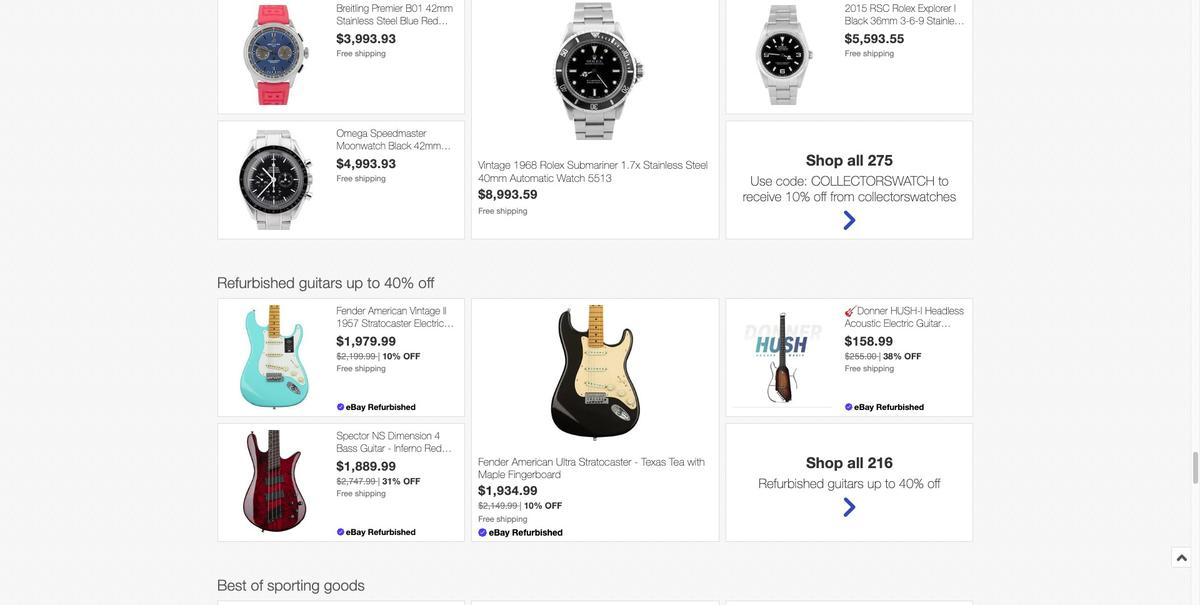 Task type: describe. For each thing, give the bounding box(es) containing it.
steel inside breitling premier b01 42mm stainless steel blue red rubber date watch ab0118
[[377, 15, 397, 26]]

9
[[918, 15, 924, 26]]

omega speedmaster moonwatch black 42mm chronograph steel watch 3590.50.00 b+p link
[[337, 128, 458, 175]]

to for shop all 216
[[885, 476, 895, 491]]

| inside fender american ultra stratocaster - texas tea with maple fingerboard $1,934.99 $2,149.99 | 10% off free shipping
[[520, 501, 522, 511]]

collectorswatches
[[858, 189, 956, 204]]

114270
[[928, 27, 961, 38]]

all for 216
[[847, 454, 864, 472]]

refurbished for $1,979.99
[[368, 402, 416, 412]]

from
[[830, 189, 854, 204]]

omega speedmaster moonwatch black 42mm chronograph steel watch 3590.50.00 b+p
[[337, 128, 444, 175]]

$158.99
[[845, 333, 893, 348]]

ebay for $1,889.99
[[346, 527, 366, 537]]

free inside $158.99 $255.00 | 38% off free shipping
[[845, 364, 861, 373]]

free inside $1,979.99 $2,199.99 | 10% off free shipping
[[337, 364, 353, 373]]

ns
[[372, 430, 385, 442]]

off inside shop all 216 refurbished guitars up to 40% off
[[927, 476, 940, 491]]

🎸donner
[[845, 305, 888, 317]]

spector ns dimension 4 bass guitar - inferno red gloss
[[337, 430, 442, 465]]

10% inside shop all 275 use code: collectorswatch to receive 10% off from collectorswatches
[[785, 189, 810, 204]]

ebay for $1,934.99
[[489, 527, 510, 538]]

of
[[251, 577, 263, 594]]

$255.00
[[845, 351, 877, 361]]

shop all 275 use code: collectorswatch to receive 10% off from collectorswatches
[[743, 152, 956, 204]]

2015 rsc rolex explorer i black 36mm 3-6-9 stainless steel oyster watch 114270 link
[[845, 3, 967, 38]]

vintage inside vintage 1968 rolex submariner 1.7x stainless steel 40mm automatic watch 5513 $8,993.59 free shipping
[[478, 159, 511, 171]]

shipping inside $1,889.99 $2,747.99 | 31% off free shipping
[[355, 489, 386, 498]]

premier
[[372, 3, 403, 14]]

to for shop all 275
[[938, 173, 949, 188]]

| for $1,979.99
[[378, 351, 380, 361]]

refurbished for $1,889.99
[[368, 527, 416, 537]]

b01
[[406, 3, 423, 14]]

american for green
[[368, 305, 407, 317]]

stratocaster inside fender american ultra stratocaster - texas tea with maple fingerboard $1,934.99 $2,149.99 | 10% off free shipping
[[579, 456, 631, 468]]

1968
[[513, 159, 537, 171]]

$5,593.55
[[845, 30, 904, 45]]

gloss
[[337, 454, 361, 465]]

watch inside vintage 1968 rolex submariner 1.7x stainless steel 40mm automatic watch 5513 $8,993.59 free shipping
[[557, 172, 585, 184]]

$158.99 $255.00 | 38% off free shipping
[[845, 333, 921, 373]]

$8,993.59
[[478, 186, 538, 201]]

ii
[[443, 305, 446, 317]]

fender american vintage ii 1957 stratocaster electric guitar - seafoam green link
[[337, 305, 458, 340]]

use
[[750, 173, 772, 188]]

breitling premier b01 42mm stainless steel blue red rubber date watch ab0118
[[337, 3, 456, 38]]

0 vertical spatial up
[[346, 274, 363, 292]]

shipping inside $5,593.55 free shipping
[[863, 49, 894, 58]]

free inside $3,993.93 free shipping
[[337, 49, 353, 58]]

ebay refurbished for $1,979.99
[[346, 402, 416, 412]]

pratice
[[896, 329, 924, 340]]

chronograph
[[337, 152, 391, 163]]

i inside 🎸donner hush-i headless acoustic electric guitar travel silent pratice | refurb
[[920, 305, 922, 317]]

$4,993.93
[[337, 155, 396, 170]]

receive
[[743, 189, 782, 204]]

stainless inside vintage 1968 rolex submariner 1.7x stainless steel 40mm automatic watch 5513 $8,993.59 free shipping
[[643, 159, 683, 171]]

steel inside vintage 1968 rolex submariner 1.7x stainless steel 40mm automatic watch 5513 $8,993.59 free shipping
[[686, 159, 708, 171]]

travel
[[845, 329, 868, 340]]

dimension
[[388, 430, 432, 442]]

ebay refurbished for $158.99
[[854, 402, 924, 412]]

2015
[[845, 3, 867, 14]]

breitling
[[337, 3, 369, 14]]

1957
[[337, 317, 359, 328]]

ab0118
[[421, 27, 456, 38]]

$4,993.93 free shipping
[[337, 155, 396, 183]]

up inside shop all 216 refurbished guitars up to 40% off
[[867, 476, 881, 491]]

spector ns dimension 4 bass guitar - inferno red gloss link
[[337, 430, 458, 465]]

vintage 1968 rolex submariner 1.7x stainless steel 40mm automatic watch 5513 link
[[478, 159, 712, 186]]

date
[[370, 27, 389, 38]]

refurbished guitars up to 40% off
[[217, 274, 434, 292]]

off inside $158.99 $255.00 | 38% off free shipping
[[904, 350, 921, 361]]

$2,149.99
[[478, 501, 517, 511]]

0 vertical spatial guitars
[[299, 274, 342, 292]]

refurbished for $158.99
[[876, 402, 924, 412]]

steel inside 2015 rsc rolex explorer i black 36mm 3-6-9 stainless steel oyster watch 114270
[[845, 27, 866, 38]]

5513
[[588, 172, 612, 184]]

- inside fender american ultra stratocaster - texas tea with maple fingerboard $1,934.99 $2,149.99 | 10% off free shipping
[[634, 456, 638, 468]]

🎸donner hush-i headless acoustic electric guitar travel silent pratice | refurb
[[845, 305, 964, 340]]

red inside breitling premier b01 42mm stainless steel blue red rubber date watch ab0118
[[421, 15, 438, 26]]

breitling premier b01 42mm stainless steel blue red rubber date watch ab0118 link
[[337, 3, 458, 38]]

🎸donner hush-i headless acoustic electric guitar travel silent pratice | refurb link
[[845, 305, 967, 340]]

speedmaster
[[370, 128, 426, 139]]

green
[[410, 329, 436, 340]]

automatic
[[510, 172, 554, 184]]

tea
[[669, 456, 684, 468]]

oyster
[[868, 27, 896, 38]]

off inside $1,979.99 $2,199.99 | 10% off free shipping
[[403, 350, 420, 361]]

fender american ultra stratocaster - texas tea with maple fingerboard $1,934.99 $2,149.99 | 10% off free shipping
[[478, 456, 705, 524]]

with
[[687, 456, 705, 468]]

rolex for $8,993.59
[[540, 159, 564, 171]]

$2,199.99
[[337, 351, 375, 361]]

free inside vintage 1968 rolex submariner 1.7x stainless steel 40mm automatic watch 5513 $8,993.59 free shipping
[[478, 206, 494, 215]]

216
[[868, 454, 893, 472]]

sporting
[[267, 577, 320, 594]]

$1,889.99
[[337, 458, 396, 473]]

3-
[[900, 15, 909, 26]]

best of sporting goods
[[217, 577, 365, 594]]

40mm
[[478, 172, 507, 184]]



Task type: locate. For each thing, give the bounding box(es) containing it.
1 vertical spatial 40%
[[899, 476, 924, 491]]

0 vertical spatial american
[[368, 305, 407, 317]]

1 vertical spatial american
[[512, 456, 553, 468]]

watch down 6-
[[898, 27, 925, 38]]

- left seafoam
[[364, 329, 368, 340]]

ebay down $2,149.99
[[489, 527, 510, 538]]

1 vertical spatial shop
[[806, 454, 843, 472]]

1 all from the top
[[847, 152, 864, 169]]

shipping inside $3,993.93 free shipping
[[355, 49, 386, 58]]

rolex inside 2015 rsc rolex explorer i black 36mm 3-6-9 stainless steel oyster watch 114270
[[892, 3, 915, 14]]

shop
[[806, 152, 843, 169], [806, 454, 843, 472]]

1 electric from the left
[[414, 317, 444, 328]]

$3,993.93 free shipping
[[337, 30, 396, 58]]

free down $2,149.99
[[478, 514, 494, 524]]

1 horizontal spatial fender
[[478, 456, 509, 468]]

acoustic
[[845, 317, 881, 328]]

ebay refurbished down 31%
[[346, 527, 416, 537]]

shipping down $2,149.99
[[496, 514, 527, 524]]

guitars
[[299, 274, 342, 292], [828, 476, 864, 491]]

shipping down $2,199.99 on the bottom left of page
[[355, 364, 386, 373]]

0 vertical spatial shop
[[806, 152, 843, 169]]

fender american ultra stratocaster - texas tea with maple fingerboard link
[[478, 456, 712, 483]]

to down 216 at bottom
[[885, 476, 895, 491]]

0 horizontal spatial 40%
[[384, 274, 414, 292]]

rubber
[[337, 27, 367, 38]]

off inside fender american ultra stratocaster - texas tea with maple fingerboard $1,934.99 $2,149.99 | 10% off free shipping
[[545, 500, 562, 511]]

to up fender american vintage ii 1957 stratocaster electric guitar - seafoam green
[[367, 274, 380, 292]]

red down 4
[[425, 442, 442, 453]]

10% down code:
[[785, 189, 810, 204]]

watch down "submariner"
[[557, 172, 585, 184]]

3590.50.00
[[337, 164, 387, 175]]

- inside fender american vintage ii 1957 stratocaster electric guitar - seafoam green
[[364, 329, 368, 340]]

shop for shop all 275
[[806, 152, 843, 169]]

10% inside fender american ultra stratocaster - texas tea with maple fingerboard $1,934.99 $2,149.99 | 10% off free shipping
[[524, 500, 542, 511]]

fender
[[337, 305, 365, 317], [478, 456, 509, 468]]

up down 216 at bottom
[[867, 476, 881, 491]]

1 horizontal spatial stratocaster
[[579, 456, 631, 468]]

electric
[[414, 317, 444, 328], [884, 317, 914, 328]]

refurbished
[[217, 274, 295, 292], [368, 402, 416, 412], [876, 402, 924, 412], [759, 476, 824, 491], [368, 527, 416, 537], [512, 527, 563, 538]]

$2,747.99
[[337, 476, 375, 486]]

1 vertical spatial i
[[920, 305, 922, 317]]

free down $255.00
[[845, 364, 861, 373]]

shipping down 38% at bottom right
[[863, 364, 894, 373]]

0 vertical spatial 42mm
[[426, 3, 453, 14]]

i
[[954, 3, 956, 14], [920, 305, 922, 317]]

vintage 1968 rolex submariner 1.7x stainless steel 40mm automatic watch 5513 $8,993.59 free shipping
[[478, 159, 708, 215]]

refurbished for $1,934.99
[[512, 527, 563, 538]]

vintage inside fender american vintage ii 1957 stratocaster electric guitar - seafoam green
[[410, 305, 440, 317]]

ebay refurbished down 38% at bottom right
[[854, 402, 924, 412]]

1 vertical spatial -
[[388, 442, 391, 453]]

42mm inside breitling premier b01 42mm stainless steel blue red rubber date watch ab0118
[[426, 3, 453, 14]]

shipping inside $4,993.93 free shipping
[[355, 174, 386, 183]]

1 vertical spatial all
[[847, 454, 864, 472]]

guitar inside fender american vintage ii 1957 stratocaster electric guitar - seafoam green
[[337, 329, 361, 340]]

american for $1,934.99
[[512, 456, 553, 468]]

to up collectorswatches
[[938, 173, 949, 188]]

black down 2015
[[845, 15, 868, 26]]

1 horizontal spatial i
[[954, 3, 956, 14]]

fender inside fender american vintage ii 1957 stratocaster electric guitar - seafoam green
[[337, 305, 365, 317]]

2 vertical spatial 10%
[[524, 500, 542, 511]]

| left 31%
[[378, 476, 380, 486]]

275
[[868, 152, 893, 169]]

ultra
[[556, 456, 576, 468]]

guitars inside shop all 216 refurbished guitars up to 40% off
[[828, 476, 864, 491]]

all left 216 at bottom
[[847, 454, 864, 472]]

1 vertical spatial vintage
[[410, 305, 440, 317]]

up up 1957 on the bottom of page
[[346, 274, 363, 292]]

ebay for $158.99
[[854, 402, 874, 412]]

red inside spector ns dimension 4 bass guitar - inferno red gloss
[[425, 442, 442, 453]]

code:
[[776, 173, 808, 188]]

| inside $1,979.99 $2,199.99 | 10% off free shipping
[[378, 351, 380, 361]]

4
[[435, 430, 440, 442]]

shop for shop all 216
[[806, 454, 843, 472]]

fender up 1957 on the bottom of page
[[337, 305, 365, 317]]

ebay refurbished down $2,149.99
[[489, 527, 563, 538]]

40% inside shop all 216 refurbished guitars up to 40% off
[[899, 476, 924, 491]]

i right explorer
[[954, 3, 956, 14]]

all
[[847, 152, 864, 169], [847, 454, 864, 472]]

2 horizontal spatial stainless
[[927, 15, 964, 26]]

all inside shop all 275 use code: collectorswatch to receive 10% off from collectorswatches
[[847, 152, 864, 169]]

0 vertical spatial to
[[938, 173, 949, 188]]

0 horizontal spatial guitars
[[299, 274, 342, 292]]

| down $1,979.99 at the bottom
[[378, 351, 380, 361]]

fender for green
[[337, 305, 365, 317]]

0 vertical spatial i
[[954, 3, 956, 14]]

rolex for steel
[[892, 3, 915, 14]]

electric down hush-
[[884, 317, 914, 328]]

stainless up 114270
[[927, 15, 964, 26]]

ebay down "$2,747.99" at the bottom of the page
[[346, 527, 366, 537]]

10% down $1,934.99
[[524, 500, 542, 511]]

vintage left ii in the bottom of the page
[[410, 305, 440, 317]]

off inside $1,889.99 $2,747.99 | 31% off free shipping
[[403, 475, 420, 486]]

stainless inside 2015 rsc rolex explorer i black 36mm 3-6-9 stainless steel oyster watch 114270
[[927, 15, 964, 26]]

shipping down $8,993.59
[[496, 206, 527, 215]]

0 horizontal spatial stratocaster
[[362, 317, 411, 328]]

vintage
[[478, 159, 511, 171], [410, 305, 440, 317]]

10% inside $1,979.99 $2,199.99 | 10% off free shipping
[[382, 350, 401, 361]]

shipping inside $1,979.99 $2,199.99 | 10% off free shipping
[[355, 364, 386, 373]]

american
[[368, 305, 407, 317], [512, 456, 553, 468]]

spector
[[337, 430, 369, 442]]

fender inside fender american ultra stratocaster - texas tea with maple fingerboard $1,934.99 $2,149.99 | 10% off free shipping
[[478, 456, 509, 468]]

all inside shop all 216 refurbished guitars up to 40% off
[[847, 454, 864, 472]]

to inside shop all 216 refurbished guitars up to 40% off
[[885, 476, 895, 491]]

i inside 2015 rsc rolex explorer i black 36mm 3-6-9 stainless steel oyster watch 114270
[[954, 3, 956, 14]]

$1,889.99 $2,747.99 | 31% off free shipping
[[337, 458, 420, 498]]

2015 rsc rolex explorer i black 36mm 3-6-9 stainless steel oyster watch 114270
[[845, 3, 964, 38]]

free inside $5,593.55 free shipping
[[845, 49, 861, 58]]

1 shop from the top
[[806, 152, 843, 169]]

| inside $158.99 $255.00 | 38% off free shipping
[[879, 351, 881, 361]]

1 vertical spatial 10%
[[382, 350, 401, 361]]

rolex up 3-
[[892, 3, 915, 14]]

explorer
[[918, 3, 951, 14]]

stratocaster right ultra
[[579, 456, 631, 468]]

to inside shop all 275 use code: collectorswatch to receive 10% off from collectorswatches
[[938, 173, 949, 188]]

watch
[[392, 27, 419, 38], [898, 27, 925, 38], [417, 152, 444, 163], [557, 172, 585, 184]]

stainless down breitling
[[337, 15, 374, 26]]

fingerboard
[[508, 468, 561, 481]]

shop inside shop all 275 use code: collectorswatch to receive 10% off from collectorswatches
[[806, 152, 843, 169]]

0 vertical spatial stratocaster
[[362, 317, 411, 328]]

1 vertical spatial fender
[[478, 456, 509, 468]]

0 horizontal spatial rolex
[[540, 159, 564, 171]]

42mm
[[426, 3, 453, 14], [414, 140, 441, 151]]

1 vertical spatial red
[[425, 442, 442, 453]]

1 horizontal spatial stainless
[[643, 159, 683, 171]]

ebay refurbished up ns
[[346, 402, 416, 412]]

stainless right 1.7x
[[643, 159, 683, 171]]

american inside fender american ultra stratocaster - texas tea with maple fingerboard $1,934.99 $2,149.99 | 10% off free shipping
[[512, 456, 553, 468]]

refurbished inside shop all 216 refurbished guitars up to 40% off
[[759, 476, 824, 491]]

0 vertical spatial -
[[364, 329, 368, 340]]

38%
[[883, 350, 902, 361]]

| inside $1,889.99 $2,747.99 | 31% off free shipping
[[378, 476, 380, 486]]

free inside $1,889.99 $2,747.99 | 31% off free shipping
[[337, 489, 353, 498]]

fender american vintage ii 1957 stratocaster electric guitar - seafoam green
[[337, 305, 446, 340]]

2 horizontal spatial 10%
[[785, 189, 810, 204]]

black inside 2015 rsc rolex explorer i black 36mm 3-6-9 stainless steel oyster watch 114270
[[845, 15, 868, 26]]

2 all from the top
[[847, 454, 864, 472]]

shop up code:
[[806, 152, 843, 169]]

2 horizontal spatial to
[[938, 173, 949, 188]]

shipping inside vintage 1968 rolex submariner 1.7x stainless steel 40mm automatic watch 5513 $8,993.59 free shipping
[[496, 206, 527, 215]]

guitar down 1957 on the bottom of page
[[337, 329, 361, 340]]

0 vertical spatial guitar
[[916, 317, 941, 328]]

guitar
[[916, 317, 941, 328], [337, 329, 361, 340], [360, 442, 385, 453]]

goods
[[324, 577, 365, 594]]

free down $4,993.93
[[337, 174, 353, 183]]

shipping down "$2,747.99" at the bottom of the page
[[355, 489, 386, 498]]

stratocaster inside fender american vintage ii 1957 stratocaster electric guitar - seafoam green
[[362, 317, 411, 328]]

2 shop from the top
[[806, 454, 843, 472]]

1 vertical spatial up
[[867, 476, 881, 491]]

i left headless
[[920, 305, 922, 317]]

0 horizontal spatial 10%
[[382, 350, 401, 361]]

0 vertical spatial vintage
[[478, 159, 511, 171]]

blue
[[400, 15, 418, 26]]

rolex inside vintage 1968 rolex submariner 1.7x stainless steel 40mm automatic watch 5513 $8,993.59 free shipping
[[540, 159, 564, 171]]

steel
[[377, 15, 397, 26], [845, 27, 866, 38], [394, 152, 415, 163], [686, 159, 708, 171]]

electric inside 🎸donner hush-i headless acoustic electric guitar travel silent pratice | refurb
[[884, 317, 914, 328]]

bass
[[337, 442, 357, 453]]

40%
[[384, 274, 414, 292], [899, 476, 924, 491]]

| for $1,889.99
[[378, 476, 380, 486]]

1 vertical spatial rolex
[[540, 159, 564, 171]]

guitar inside 🎸donner hush-i headless acoustic electric guitar travel silent pratice | refurb
[[916, 317, 941, 328]]

0 vertical spatial red
[[421, 15, 438, 26]]

red up ab0118
[[421, 15, 438, 26]]

0 vertical spatial all
[[847, 152, 864, 169]]

seafoam
[[370, 329, 408, 340]]

0 horizontal spatial fender
[[337, 305, 365, 317]]

42mm inside omega speedmaster moonwatch black 42mm chronograph steel watch 3590.50.00 b+p
[[414, 140, 441, 151]]

watch inside 2015 rsc rolex explorer i black 36mm 3-6-9 stainless steel oyster watch 114270
[[898, 27, 925, 38]]

all for 275
[[847, 152, 864, 169]]

all left 275 at the top of page
[[847, 152, 864, 169]]

0 horizontal spatial i
[[920, 305, 922, 317]]

1 horizontal spatial vintage
[[478, 159, 511, 171]]

stratocaster up seafoam
[[362, 317, 411, 328]]

1 horizontal spatial rolex
[[892, 3, 915, 14]]

2 vertical spatial -
[[634, 456, 638, 468]]

0 vertical spatial 10%
[[785, 189, 810, 204]]

1 horizontal spatial guitars
[[828, 476, 864, 491]]

ebay refurbished for $1,934.99
[[489, 527, 563, 538]]

1 horizontal spatial -
[[388, 442, 391, 453]]

| down $1,934.99
[[520, 501, 522, 511]]

1 horizontal spatial 10%
[[524, 500, 542, 511]]

stainless inside breitling premier b01 42mm stainless steel blue red rubber date watch ab0118
[[337, 15, 374, 26]]

free down $5,593.55
[[845, 49, 861, 58]]

american inside fender american vintage ii 1957 stratocaster electric guitar - seafoam green
[[368, 305, 407, 317]]

1 horizontal spatial up
[[867, 476, 881, 491]]

inferno
[[394, 442, 422, 453]]

black
[[845, 15, 868, 26], [388, 140, 411, 151]]

42mm down 'speedmaster'
[[414, 140, 441, 151]]

0 horizontal spatial stainless
[[337, 15, 374, 26]]

rolex up the automatic
[[540, 159, 564, 171]]

0 horizontal spatial vintage
[[410, 305, 440, 317]]

shipping down $5,593.55
[[863, 49, 894, 58]]

- left inferno
[[388, 442, 391, 453]]

moonwatch
[[337, 140, 386, 151]]

free down $8,993.59
[[478, 206, 494, 215]]

ebay refurbished
[[346, 402, 416, 412], [854, 402, 924, 412], [346, 527, 416, 537], [489, 527, 563, 538]]

1 horizontal spatial to
[[885, 476, 895, 491]]

0 horizontal spatial to
[[367, 274, 380, 292]]

1.7x
[[621, 159, 640, 171]]

shipping down $3,993.93 at top
[[355, 49, 386, 58]]

1 vertical spatial guitar
[[337, 329, 361, 340]]

shipping inside fender american ultra stratocaster - texas tea with maple fingerboard $1,934.99 $2,149.99 | 10% off free shipping
[[496, 514, 527, 524]]

2 electric from the left
[[884, 317, 914, 328]]

free inside fender american ultra stratocaster - texas tea with maple fingerboard $1,934.99 $2,149.99 | 10% off free shipping
[[478, 514, 494, 524]]

fender up maple
[[478, 456, 509, 468]]

- left texas
[[634, 456, 638, 468]]

0 horizontal spatial american
[[368, 305, 407, 317]]

shop inside shop all 216 refurbished guitars up to 40% off
[[806, 454, 843, 472]]

1 vertical spatial black
[[388, 140, 411, 151]]

$3,993.93
[[337, 30, 396, 45]]

omega
[[337, 128, 368, 139]]

0 horizontal spatial electric
[[414, 317, 444, 328]]

42mm up ab0118
[[426, 3, 453, 14]]

collectorswatch
[[811, 173, 935, 188]]

vintage up 40mm
[[478, 159, 511, 171]]

shipping down $4,993.93
[[355, 174, 386, 183]]

0 vertical spatial 40%
[[384, 274, 414, 292]]

free down rubber
[[337, 49, 353, 58]]

ebay down $255.00
[[854, 402, 874, 412]]

1 vertical spatial stratocaster
[[579, 456, 631, 468]]

0 horizontal spatial -
[[364, 329, 368, 340]]

|
[[927, 329, 929, 340], [378, 351, 380, 361], [879, 351, 881, 361], [378, 476, 380, 486], [520, 501, 522, 511]]

1 horizontal spatial black
[[845, 15, 868, 26]]

texas
[[641, 456, 666, 468]]

ebay refurbished for $1,889.99
[[346, 527, 416, 537]]

1 horizontal spatial 40%
[[899, 476, 924, 491]]

b+p
[[389, 164, 408, 175]]

up
[[346, 274, 363, 292], [867, 476, 881, 491]]

headless
[[925, 305, 964, 317]]

shop all 216 refurbished guitars up to 40% off
[[759, 454, 940, 491]]

| left 38% at bottom right
[[879, 351, 881, 361]]

2 horizontal spatial -
[[634, 456, 638, 468]]

| for $158.99
[[879, 351, 881, 361]]

off
[[814, 189, 827, 204], [418, 274, 434, 292], [403, 350, 420, 361], [904, 350, 921, 361], [403, 475, 420, 486], [927, 476, 940, 491], [545, 500, 562, 511]]

0 vertical spatial rolex
[[892, 3, 915, 14]]

watch inside breitling premier b01 42mm stainless steel blue red rubber date watch ab0118
[[392, 27, 419, 38]]

-
[[364, 329, 368, 340], [388, 442, 391, 453], [634, 456, 638, 468]]

2 vertical spatial guitar
[[360, 442, 385, 453]]

off inside shop all 275 use code: collectorswatch to receive 10% off from collectorswatches
[[814, 189, 827, 204]]

free inside $4,993.93 free shipping
[[337, 174, 353, 183]]

10% down seafoam
[[382, 350, 401, 361]]

ebay
[[346, 402, 366, 412], [854, 402, 874, 412], [346, 527, 366, 537], [489, 527, 510, 538]]

rsc
[[870, 3, 890, 14]]

electric up green
[[414, 317, 444, 328]]

guitar down headless
[[916, 317, 941, 328]]

1 horizontal spatial electric
[[884, 317, 914, 328]]

$1,979.99 $2,199.99 | 10% off free shipping
[[337, 333, 420, 373]]

watch down 'speedmaster'
[[417, 152, 444, 163]]

0 horizontal spatial up
[[346, 274, 363, 292]]

0 horizontal spatial black
[[388, 140, 411, 151]]

$1,934.99
[[478, 483, 538, 498]]

shipping inside $158.99 $255.00 | 38% off free shipping
[[863, 364, 894, 373]]

1 vertical spatial to
[[367, 274, 380, 292]]

| left refurb
[[927, 329, 929, 340]]

1 vertical spatial 42mm
[[414, 140, 441, 151]]

black inside omega speedmaster moonwatch black 42mm chronograph steel watch 3590.50.00 b+p
[[388, 140, 411, 151]]

| inside 🎸donner hush-i headless acoustic electric guitar travel silent pratice | refurb
[[927, 329, 929, 340]]

36mm
[[870, 15, 898, 26]]

2 vertical spatial to
[[885, 476, 895, 491]]

31%
[[382, 475, 401, 486]]

- inside spector ns dimension 4 bass guitar - inferno red gloss
[[388, 442, 391, 453]]

black down 'speedmaster'
[[388, 140, 411, 151]]

fender for $1,934.99
[[478, 456, 509, 468]]

best
[[217, 577, 247, 594]]

american up seafoam
[[368, 305, 407, 317]]

electric inside fender american vintage ii 1957 stratocaster electric guitar - seafoam green
[[414, 317, 444, 328]]

free down $2,199.99 on the bottom left of page
[[337, 364, 353, 373]]

0 vertical spatial fender
[[337, 305, 365, 317]]

ebay up spector
[[346, 402, 366, 412]]

6-
[[909, 15, 918, 26]]

ebay for $1,979.99
[[346, 402, 366, 412]]

$1,979.99
[[337, 333, 396, 348]]

submariner
[[567, 159, 618, 171]]

1 vertical spatial guitars
[[828, 476, 864, 491]]

watch down blue
[[392, 27, 419, 38]]

guitar inside spector ns dimension 4 bass guitar - inferno red gloss
[[360, 442, 385, 453]]

watch inside omega speedmaster moonwatch black 42mm chronograph steel watch 3590.50.00 b+p
[[417, 152, 444, 163]]

american up fingerboard at the left bottom of the page
[[512, 456, 553, 468]]

shop left 216 at bottom
[[806, 454, 843, 472]]

1 horizontal spatial american
[[512, 456, 553, 468]]

$5,593.55 free shipping
[[845, 30, 904, 58]]

maple
[[478, 468, 505, 481]]

free down "$2,747.99" at the bottom of the page
[[337, 489, 353, 498]]

steel inside omega speedmaster moonwatch black 42mm chronograph steel watch 3590.50.00 b+p
[[394, 152, 415, 163]]

silent
[[871, 329, 893, 340]]

0 vertical spatial black
[[845, 15, 868, 26]]

guitar down ns
[[360, 442, 385, 453]]



Task type: vqa. For each thing, say whether or not it's contained in the screenshot.
the Album
no



